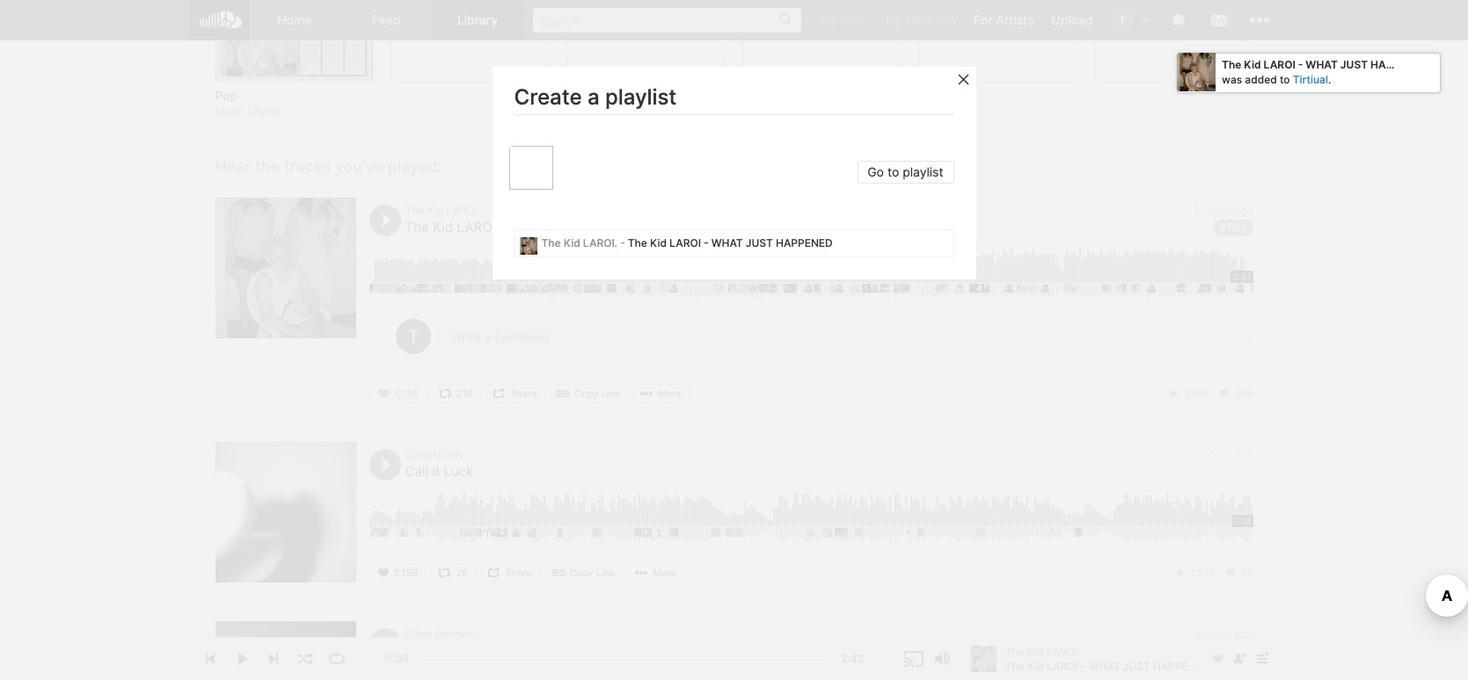 Task type: describe. For each thing, give the bounding box(es) containing it.
was
[[1222, 73, 1242, 86]]

1 vertical spatial tara schultz's avatar element
[[395, 320, 431, 355]]

charts
[[247, 105, 281, 118]]

for artists
[[974, 12, 1034, 27]]

share button for 28
[[481, 564, 541, 584]]

try next pro link
[[875, 0, 965, 40]]

create
[[514, 84, 582, 110]]

1
[[1192, 449, 1197, 462]]

go to playlist
[[868, 165, 943, 180]]

2 months ago pop
[[1185, 628, 1253, 658]]

257k
[[1191, 568, 1216, 580]]

played:
[[388, 157, 442, 176]]

1 horizontal spatial tara schultz's avatar element
[[1111, 9, 1133, 32]]

for artists link
[[965, 0, 1043, 40]]

the kid laroi.         - the kid laroi - what just happened
[[541, 237, 833, 250]]

olivia rodrigo link
[[405, 628, 474, 642]]

you've
[[335, 157, 383, 176]]

more button for 28
[[628, 564, 685, 584]]

playlist for create a playlist
[[605, 84, 677, 110]]

2,189 button
[[369, 564, 427, 584]]

2
[[1185, 628, 1191, 642]]

feed link
[[341, 0, 432, 40]]

pop music charts
[[215, 88, 281, 118]]

7,298 button
[[369, 385, 427, 404]]

2,189
[[394, 568, 418, 580]]

happened inside "the kid laroi. the kid laroi - what just happened"
[[589, 219, 660, 236]]

a
[[588, 84, 600, 110]]

the for kid
[[405, 204, 424, 218]]

1 horizontal spatial laroi
[[670, 237, 701, 250]]

.
[[1328, 73, 1331, 86]]

home link
[[249, 0, 341, 40]]

laroi inside "the kid laroi. the kid laroi - what just happened"
[[457, 219, 496, 236]]

artists
[[996, 12, 1034, 27]]

link for 28
[[596, 568, 615, 580]]

try go+
[[819, 12, 866, 27]]

feed
[[372, 12, 401, 27]]

create a playlist
[[514, 84, 677, 110]]

for
[[974, 12, 992, 27]]

ago for the kid laroi - what just happened
[[1234, 204, 1253, 218]]

track stats element for 28
[[1174, 564, 1253, 584]]

kid for what
[[1244, 58, 1261, 71]]

7,298
[[394, 388, 419, 401]]

close button
[[955, 70, 1006, 88]]

the kid laroi - what just happened link
[[405, 219, 660, 236]]

rodrigo
[[435, 628, 474, 642]]

Search search field
[[533, 8, 801, 33]]

try for try next pro
[[884, 12, 902, 27]]

the
[[255, 157, 280, 176]]

tracks
[[284, 157, 331, 176]]

54 link
[[1224, 568, 1253, 580]]

pop element
[[215, 0, 373, 82]]

olivia rodrigo vampire
[[405, 628, 474, 660]]

share for 218
[[511, 388, 537, 401]]

try next pro
[[884, 12, 956, 27]]

close
[[978, 73, 1006, 86]]

copy link for 28
[[570, 568, 615, 580]]

copy for 28
[[570, 568, 593, 580]]

the for the
[[541, 237, 561, 250]]

tirtiual link
[[1293, 73, 1328, 86]]

54
[[1241, 568, 1253, 580]]

1 month ago
[[1192, 449, 1253, 462]]

it
[[432, 464, 440, 481]]

go+
[[841, 12, 866, 27]]

2 vertical spatial happened
[[776, 237, 833, 250]]

what inside "the kid laroi. the kid laroi - what just happened"
[[509, 219, 548, 236]]

copy for 218
[[575, 388, 599, 401]]

share button for 218
[[486, 385, 546, 404]]

28 button
[[431, 564, 476, 584]]

dxrknova
[[405, 449, 462, 462]]

pop for the kid laroi - what just happened
[[1228, 221, 1247, 234]]

to inside the kid laroi - what just happened was added to tirtiual .
[[1280, 73, 1290, 86]]

0 horizontal spatial to
[[887, 165, 899, 180]]

call it luck link
[[405, 464, 473, 481]]

days
[[1208, 204, 1231, 218]]

- inside the kid laroi - what just happened was added to tirtiual .
[[1298, 58, 1303, 71]]

luck
[[444, 464, 473, 481]]

pop link for vampire
[[1214, 644, 1253, 660]]

just inside the kid laroi - what just happened was added to tirtiual .
[[1341, 58, 1368, 71]]

pro
[[937, 12, 956, 27]]

306 link
[[1218, 388, 1253, 401]]

Write a comment text field
[[437, 320, 1253, 355]]



Task type: locate. For each thing, give the bounding box(es) containing it.
the kid laroi. link
[[405, 204, 481, 218]]

try left next
[[884, 12, 902, 27]]

laroi. for the
[[583, 237, 617, 250]]

0 vertical spatial share
[[511, 388, 537, 401]]

1 vertical spatial playlist
[[903, 165, 943, 180]]

2 vertical spatial just
[[746, 237, 773, 250]]

None search field
[[524, 0, 810, 40]]

go to playlist link
[[858, 161, 954, 184]]

3 ago from the top
[[1234, 628, 1253, 642]]

- inside "the kid laroi. the kid laroi - what just happened"
[[499, 219, 506, 236]]

0 vertical spatial copy link button
[[550, 385, 629, 404]]

laroi.
[[446, 204, 481, 218], [583, 237, 617, 250]]

more for 218
[[658, 388, 681, 401]]

kid
[[1244, 58, 1261, 71], [427, 204, 444, 218], [433, 219, 453, 236], [564, 237, 580, 250], [650, 237, 667, 250]]

tirtiual
[[1293, 73, 1328, 86]]

home
[[278, 12, 312, 27]]

what inside the kid laroi - what just happened was added to tirtiual .
[[1306, 58, 1338, 71]]

share
[[511, 388, 537, 401], [505, 568, 532, 580]]

months
[[1194, 628, 1231, 642]]

1 vertical spatial to
[[887, 165, 899, 180]]

next
[[906, 12, 933, 27]]

call
[[405, 464, 428, 481]]

2 ago from the top
[[1234, 449, 1253, 462]]

more button for 218
[[633, 385, 690, 404]]

0 vertical spatial copy link
[[575, 388, 620, 401]]

the kid laroi. the kid laroi - what just happened
[[405, 204, 660, 236]]

0 vertical spatial playlist
[[605, 84, 677, 110]]

to right the go
[[887, 165, 899, 180]]

1 vertical spatial copy link
[[570, 568, 615, 580]]

just
[[1341, 58, 1368, 71], [552, 219, 585, 236], [746, 237, 773, 250]]

0 horizontal spatial playlist
[[605, 84, 677, 110]]

track stats element containing 236k
[[1168, 385, 1253, 404]]

1 horizontal spatial playlist
[[903, 165, 943, 180]]

0 vertical spatial to
[[1280, 73, 1290, 86]]

1 vertical spatial what
[[509, 219, 548, 236]]

olivia
[[405, 628, 432, 642]]

pop down months
[[1228, 645, 1247, 658]]

2 vertical spatial laroi
[[670, 237, 701, 250]]

0 vertical spatial ago
[[1234, 204, 1253, 218]]

link for 218
[[601, 388, 620, 401]]

vampire link
[[405, 643, 455, 660]]

1 vertical spatial link
[[596, 568, 615, 580]]

library
[[457, 12, 498, 27]]

pop inside 21 days ago pop
[[1228, 221, 1247, 234]]

2 try from the left
[[884, 12, 902, 27]]

pop link for the kid laroi - what just happened
[[1214, 220, 1253, 236]]

track stats element for 218
[[1168, 385, 1253, 404]]

21
[[1193, 204, 1205, 218]]

track stats element containing 257k
[[1174, 564, 1253, 584]]

pop up music
[[215, 88, 238, 103]]

21 days ago pop
[[1193, 204, 1253, 234]]

28
[[456, 568, 468, 580]]

1 vertical spatial laroi
[[457, 219, 496, 236]]

1 horizontal spatial happened
[[776, 237, 833, 250]]

218
[[456, 388, 473, 401]]

1 vertical spatial ago
[[1234, 449, 1253, 462]]

copy link button for 218
[[550, 385, 629, 404]]

pop inside pop music charts
[[215, 88, 238, 103]]

try inside try next pro link
[[884, 12, 902, 27]]

306
[[1234, 388, 1253, 401]]

copy link for 218
[[575, 388, 620, 401]]

1 vertical spatial share button
[[481, 564, 541, 584]]

ago
[[1234, 204, 1253, 218], [1234, 449, 1253, 462], [1234, 628, 1253, 642]]

0 vertical spatial link
[[601, 388, 620, 401]]

2 vertical spatial ago
[[1234, 628, 1253, 642]]

0 horizontal spatial happened
[[589, 219, 660, 236]]

ago for vampire
[[1234, 628, 1253, 642]]

to right added on the top right of the page
[[1280, 73, 1290, 86]]

share right 28
[[505, 568, 532, 580]]

kid for kid
[[427, 204, 444, 218]]

pop down days
[[1228, 221, 1247, 234]]

2 horizontal spatial what
[[1306, 58, 1338, 71]]

0 horizontal spatial laroi
[[457, 219, 496, 236]]

laroi inside the kid laroi - what just happened was added to tirtiual .
[[1264, 58, 1296, 71]]

ago right days
[[1234, 204, 1253, 218]]

copy link button
[[550, 385, 629, 404], [545, 564, 624, 584]]

laroi. inside "the kid laroi. the kid laroi - what just happened"
[[446, 204, 481, 218]]

1 vertical spatial just
[[552, 219, 585, 236]]

2 horizontal spatial laroi
[[1264, 58, 1296, 71]]

0 horizontal spatial just
[[552, 219, 585, 236]]

pop inside 2 months ago pop
[[1228, 645, 1247, 658]]

go
[[868, 165, 884, 180]]

share button
[[486, 385, 546, 404], [481, 564, 541, 584]]

1 horizontal spatial try
[[884, 12, 902, 27]]

laroi. up the kid laroi - what just happened 'link'
[[446, 204, 481, 218]]

share right 218
[[511, 388, 537, 401]]

pop link
[[215, 87, 373, 105], [1214, 220, 1253, 236], [1214, 644, 1253, 660]]

kid for the
[[564, 237, 580, 250]]

0 vertical spatial laroi
[[1264, 58, 1296, 71]]

try left go+
[[819, 12, 838, 27]]

0 vertical spatial pop link
[[215, 87, 373, 105]]

music
[[215, 105, 245, 118]]

dxrknova link
[[405, 449, 462, 462]]

1 vertical spatial share
[[505, 568, 532, 580]]

ago right month on the right of page
[[1234, 449, 1253, 462]]

share button right 218
[[486, 385, 546, 404]]

copy link button for 28
[[545, 564, 624, 584]]

try inside try go+ "link"
[[819, 12, 838, 27]]

playlist right the go
[[903, 165, 943, 180]]

track stats element
[[1168, 385, 1253, 404], [1174, 564, 1253, 584]]

more button
[[633, 385, 690, 404], [628, 564, 685, 584]]

the for what
[[1222, 58, 1242, 71]]

vampire
[[405, 643, 455, 660]]

copy link
[[575, 388, 620, 401], [570, 568, 615, 580]]

laroi
[[1264, 58, 1296, 71], [457, 219, 496, 236], [670, 237, 701, 250]]

2 horizontal spatial happened
[[1371, 58, 1428, 71]]

share button right 28
[[481, 564, 541, 584]]

hear the tracks you've played:
[[215, 157, 442, 176]]

0 vertical spatial just
[[1341, 58, 1368, 71]]

pop for vampire
[[1228, 645, 1247, 658]]

more for 28
[[653, 568, 676, 580]]

0 vertical spatial what
[[1306, 58, 1338, 71]]

2 vertical spatial what
[[711, 237, 743, 250]]

2 vertical spatial pop
[[1228, 645, 1247, 658]]

laroi. down the kid laroi - what just happened 'link'
[[583, 237, 617, 250]]

try
[[819, 12, 838, 27], [884, 12, 902, 27]]

playlist
[[605, 84, 677, 110], [903, 165, 943, 180]]

-
[[1298, 58, 1303, 71], [499, 219, 506, 236], [620, 237, 625, 250], [704, 237, 709, 250]]

0 vertical spatial happened
[[1371, 58, 1428, 71]]

link
[[601, 388, 620, 401], [596, 568, 615, 580]]

0 vertical spatial more
[[658, 388, 681, 401]]

playlist for go to playlist
[[903, 165, 943, 180]]

the
[[1222, 58, 1242, 71], [405, 204, 424, 218], [405, 219, 429, 236], [541, 237, 561, 250], [628, 237, 647, 250]]

1 try from the left
[[819, 12, 838, 27]]

1 vertical spatial pop link
[[1214, 220, 1253, 236]]

laroi. for kid
[[446, 204, 481, 218]]

added
[[1245, 73, 1277, 86]]

1 vertical spatial track stats element
[[1174, 564, 1253, 584]]

more
[[658, 388, 681, 401], [653, 568, 676, 580]]

try go+ link
[[810, 0, 875, 40]]

music charts link
[[215, 105, 281, 119]]

vampire element
[[215, 622, 356, 681]]

library link
[[432, 0, 524, 40]]

upload
[[1052, 12, 1093, 27]]

the kid laroi - what just happened element
[[215, 198, 356, 339], [519, 237, 537, 255]]

218 button
[[432, 385, 481, 404]]

upload link
[[1043, 0, 1102, 40]]

track stats element up month on the right of page
[[1168, 385, 1253, 404]]

call it luck element
[[215, 443, 356, 584]]

1 vertical spatial more button
[[628, 564, 685, 584]]

pop link down days
[[1214, 220, 1253, 236]]

1 horizontal spatial the kid laroi - what just happened element
[[519, 237, 537, 255]]

pop link down months
[[1214, 644, 1253, 660]]

0 vertical spatial pop
[[215, 88, 238, 103]]

236k
[[1184, 388, 1210, 401]]

1 vertical spatial pop
[[1228, 221, 1247, 234]]

1 ago from the top
[[1234, 204, 1253, 218]]

the inside the kid laroi - what just happened was added to tirtiual .
[[1222, 58, 1242, 71]]

tara schultz's avatar element up 7,298
[[395, 320, 431, 355]]

0 horizontal spatial try
[[819, 12, 838, 27]]

2 vertical spatial pop link
[[1214, 644, 1253, 660]]

ago right months
[[1234, 628, 1253, 642]]

the kid laroi - what just happened was added to tirtiual .
[[1222, 58, 1428, 86]]

tara schultz's avatar element
[[1111, 9, 1133, 32], [395, 320, 431, 355]]

pop
[[215, 88, 238, 103], [1228, 221, 1247, 234], [1228, 645, 1247, 658]]

happened
[[1371, 58, 1428, 71], [589, 219, 660, 236], [776, 237, 833, 250]]

what
[[1306, 58, 1338, 71], [509, 219, 548, 236], [711, 237, 743, 250]]

0 horizontal spatial what
[[509, 219, 548, 236]]

1 vertical spatial happened
[[589, 219, 660, 236]]

0 horizontal spatial laroi.
[[446, 204, 481, 218]]

pop link down the 'pop' element
[[215, 87, 373, 105]]

0 vertical spatial track stats element
[[1168, 385, 1253, 404]]

1 horizontal spatial laroi.
[[583, 237, 617, 250]]

1 vertical spatial more
[[653, 568, 676, 580]]

0 vertical spatial share button
[[486, 385, 546, 404]]

1 horizontal spatial to
[[1280, 73, 1290, 86]]

to
[[1280, 73, 1290, 86], [887, 165, 899, 180]]

1 horizontal spatial just
[[746, 237, 773, 250]]

track stats element up months
[[1174, 564, 1253, 584]]

1 vertical spatial copy link button
[[545, 564, 624, 584]]

playlist right the a
[[605, 84, 677, 110]]

month
[[1200, 449, 1231, 462]]

dxrknova call it luck
[[405, 449, 473, 481]]

try for try go+
[[819, 12, 838, 27]]

0 horizontal spatial the kid laroi - what just happened element
[[215, 198, 356, 339]]

0 vertical spatial laroi.
[[446, 204, 481, 218]]

share for 28
[[505, 568, 532, 580]]

0 vertical spatial tara schultz's avatar element
[[1111, 9, 1133, 32]]

1 horizontal spatial what
[[711, 237, 743, 250]]

hear
[[215, 157, 251, 176]]

just inside "the kid laroi. the kid laroi - what just happened"
[[552, 219, 585, 236]]

2 horizontal spatial just
[[1341, 58, 1368, 71]]

0 horizontal spatial tara schultz's avatar element
[[395, 320, 431, 355]]

copy
[[575, 388, 599, 401], [570, 568, 593, 580]]

happened inside the kid laroi - what just happened was added to tirtiual .
[[1371, 58, 1428, 71]]

0 vertical spatial copy
[[575, 388, 599, 401]]

ago inside 21 days ago pop
[[1234, 204, 1253, 218]]

1 vertical spatial laroi.
[[583, 237, 617, 250]]

kid inside the kid laroi - what just happened was added to tirtiual .
[[1244, 58, 1261, 71]]

tara schultz's avatar element right upload
[[1111, 9, 1133, 32]]

0 vertical spatial more button
[[633, 385, 690, 404]]

ago inside 2 months ago pop
[[1234, 628, 1253, 642]]

1 vertical spatial copy
[[570, 568, 593, 580]]



Task type: vqa. For each thing, say whether or not it's contained in the screenshot.
THE SHARE
yes



